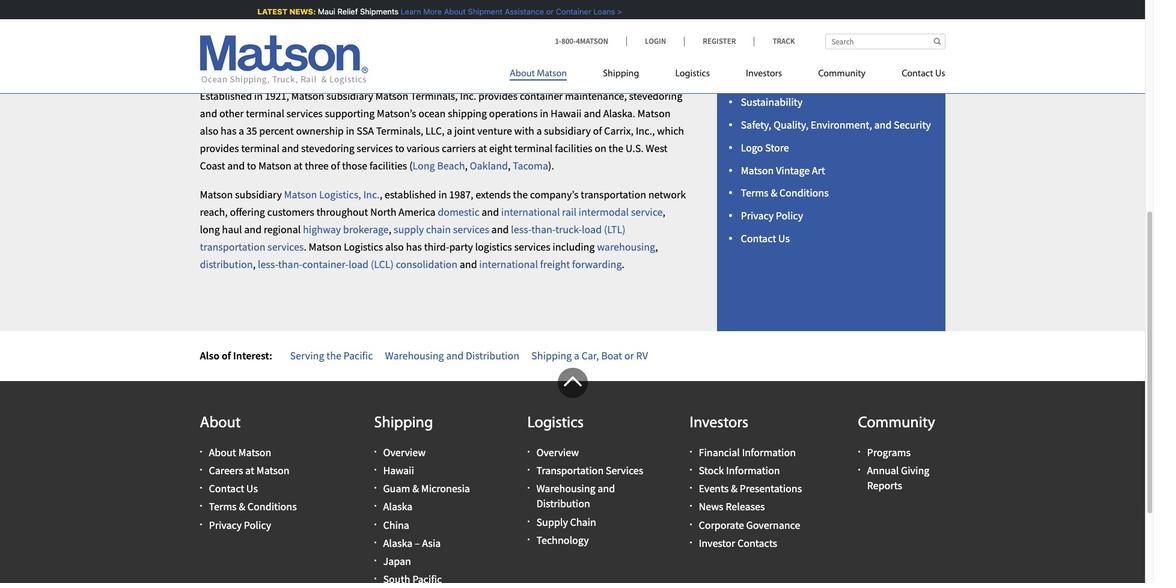 Task type: vqa. For each thing, say whether or not it's contained in the screenshot.
middle 'to'
no



Task type: locate. For each thing, give the bounding box(es) containing it.
terms & conditions link down careers at matson link
[[209, 500, 297, 514]]

alaska up california.
[[360, 25, 389, 39]]

financial information stock information events & presentations news releases corporate governance investor contacts
[[699, 446, 803, 550]]

also
[[200, 124, 219, 138], [385, 240, 404, 254]]

china inside overview hawaii guam & micronesia alaska china alaska – asia japan
[[383, 518, 410, 532]]

0 vertical spatial shipping
[[603, 69, 640, 79]]

than-
[[532, 223, 556, 236], [278, 257, 303, 271]]

0 horizontal spatial contact us link
[[209, 482, 258, 496]]

alaska.
[[604, 107, 636, 120]]

expedited service from china link
[[200, 25, 686, 56]]

0 vertical spatial pacific
[[250, 8, 279, 22]]

contact us link down careers at matson link
[[209, 482, 258, 496]]

0 horizontal spatial policy
[[244, 518, 271, 532]]

at
[[778, 72, 787, 86]]

section containing history
[[702, 0, 961, 331]]

annual
[[868, 464, 900, 478]]

0 horizontal spatial container
[[260, 60, 303, 74]]

than- down regional
[[278, 257, 303, 271]]

a left "vital"
[[659, 8, 664, 22]]

us down privacy policy
[[779, 232, 790, 245]]

hawaii down since
[[324, 25, 355, 39]]

container up 1921,
[[260, 60, 303, 74]]

1 horizontal spatial has
[[406, 240, 422, 254]]

load inside less-than-truck-load (ltl) transportation services
[[582, 223, 602, 236]]

0 horizontal spatial overview link
[[383, 446, 426, 459]]

us inside "link"
[[936, 69, 946, 79]]

1 horizontal spatial logistics
[[528, 415, 584, 432]]

about matson link for shipping link on the top
[[510, 63, 585, 88]]

about matson link
[[510, 63, 585, 88], [209, 446, 272, 459]]

1 horizontal spatial china
[[383, 518, 410, 532]]

stevedoring down the ownership
[[301, 141, 355, 155]]

pacific right serving
[[344, 349, 373, 363]]

800-
[[562, 36, 576, 46]]

overview up "transportation"
[[537, 446, 579, 459]]

0 vertical spatial shipping
[[281, 8, 320, 22]]

0 horizontal spatial .
[[304, 240, 307, 254]]

latest
[[256, 7, 286, 16]]

warehousing inside overview transportation services warehousing and distribution supply chain technology
[[537, 482, 596, 496]]

0 vertical spatial contact us link
[[884, 63, 946, 88]]

has
[[221, 124, 237, 138], [406, 240, 422, 254]]

1 horizontal spatial warehousing and distribution link
[[537, 482, 615, 511]]

safety, quality, environment, and security
[[741, 118, 932, 132]]

of up southern
[[313, 25, 322, 39]]

terms & conditions link down matson vintage art link
[[741, 186, 829, 200]]

1 vertical spatial transportation
[[200, 240, 266, 254]]

policy down careers at matson link
[[244, 518, 271, 532]]

None search field
[[826, 34, 946, 49]]

facilities
[[555, 141, 593, 155], [370, 159, 407, 172]]

footer containing about
[[0, 368, 1146, 583]]

hawaii link inside 'footer'
[[383, 464, 414, 478]]

1 horizontal spatial hawaii link
[[383, 464, 414, 478]]

matson vintage art
[[741, 163, 826, 177]]

guam & micronesia link
[[383, 482, 470, 496]]

& inside overview hawaii guam & micronesia alaska china alaska – asia japan
[[413, 482, 419, 496]]

provides up coast
[[200, 141, 239, 155]]

about for about
[[200, 415, 241, 432]]

throughout
[[317, 205, 368, 219]]

1 horizontal spatial overview link
[[537, 446, 579, 459]]

hawaii up guam at the left of the page
[[383, 464, 414, 478]]

conditions down vintage
[[780, 186, 829, 200]]

learn
[[399, 7, 420, 16]]

stevedoring up inc.,
[[630, 89, 683, 103]]

transportation down haul
[[200, 240, 266, 254]]

service down network
[[631, 205, 663, 219]]

to up from
[[233, 25, 242, 39]]

container down about matson
[[520, 89, 563, 103]]

contact us link
[[884, 63, 946, 88], [741, 232, 790, 245], [209, 482, 258, 496]]

0 vertical spatial contact
[[902, 69, 934, 79]]

about matson link up careers at matson link
[[209, 446, 272, 459]]

1 overview from the left
[[383, 446, 426, 459]]

&
[[771, 186, 778, 200], [413, 482, 419, 496], [731, 482, 738, 496], [239, 500, 246, 514]]

a right llc, on the top left of page
[[447, 124, 452, 138]]

1 vertical spatial privacy
[[209, 518, 242, 532]]

terminal up tacoma
[[515, 141, 553, 155]]

services inside less-than-truck-load (ltl) transportation services
[[268, 240, 304, 254]]

0 vertical spatial load
[[582, 223, 602, 236]]

1 vertical spatial logistics
[[344, 240, 383, 254]]

privacy down careers at matson link
[[209, 518, 242, 532]]

in right leader at the top left of page
[[239, 8, 247, 22]]

1 vertical spatial load
[[349, 257, 369, 271]]

the
[[390, 43, 408, 56]]

0 horizontal spatial privacy
[[209, 518, 242, 532]]

1 horizontal spatial or
[[625, 349, 634, 363]]

contact us link down privacy policy
[[741, 232, 790, 245]]

section
[[702, 0, 961, 331]]

0 vertical spatial less-
[[511, 223, 532, 236]]

environment,
[[811, 118, 873, 132]]

of right three
[[331, 159, 340, 172]]

about
[[443, 7, 465, 16], [510, 69, 535, 79], [200, 415, 241, 432], [209, 446, 236, 459]]

2 vertical spatial hawaii
[[383, 464, 414, 478]]

terms up privacy policy
[[741, 186, 769, 200]]

provides up premium,
[[618, 8, 657, 22]]

inc. down custom-
[[460, 89, 477, 103]]

us down careers at matson link
[[247, 482, 258, 496]]

logistics down register link
[[676, 69, 710, 79]]

2 horizontal spatial logistics
[[676, 69, 710, 79]]

china inside "expedited service from china"
[[258, 43, 284, 56]]

the right extends
[[513, 188, 528, 202]]

1 vertical spatial stevedoring
[[301, 141, 355, 155]]

the right on
[[609, 141, 624, 155]]

at inside about matson careers at matson contact us terms & conditions privacy policy
[[245, 464, 254, 478]]

logistics
[[475, 240, 512, 254]]

store
[[766, 141, 790, 155]]

international down logistics
[[480, 257, 538, 271]]

terminal down the 35
[[241, 141, 280, 155]]

about inside about matson careers at matson contact us terms & conditions privacy policy
[[209, 446, 236, 459]]

technology link
[[537, 533, 589, 547]]

pacific up includes
[[543, 25, 572, 39]]

us down "search" icon
[[936, 69, 946, 79]]

& up news releases link at the right bottom
[[731, 482, 738, 496]]

1 horizontal spatial hawaii
[[383, 464, 414, 478]]

.
[[304, 240, 307, 254], [622, 257, 625, 271]]

japan
[[383, 555, 411, 568]]

2 vertical spatial us
[[247, 482, 258, 496]]

transportation up 'intermodal'
[[581, 188, 647, 202]]

0 horizontal spatial hawaii link
[[324, 25, 355, 39]]

inc. up north
[[364, 188, 380, 202]]

1 overview link from the left
[[383, 446, 426, 459]]

,
[[355, 25, 358, 39], [465, 159, 468, 172], [508, 159, 511, 172], [380, 188, 383, 202], [663, 205, 666, 219], [389, 223, 392, 236], [656, 240, 658, 254], [253, 257, 256, 271]]

2 overview link from the left
[[537, 446, 579, 459]]

presentations
[[740, 482, 803, 496]]

contact us down "search" icon
[[902, 69, 946, 79]]

0 horizontal spatial logistics
[[344, 240, 383, 254]]

inc. inside established in 1921, matson subsidiary matson terminals, inc. provides container maintenance, stevedoring and other terminal services supporting matson's ocean shipping operations in hawaii and alaska. matson also has a 35 percent ownership in ssa terminals, llc, a joint venture with a subsidiary of carrix, inc., which provides terminal and stevedoring services to various carriers at eight terminal facilities on the u.s. west coast and to matson at three of those facilities (
[[460, 89, 477, 103]]

information up events & presentations link
[[727, 464, 780, 478]]

container
[[555, 7, 590, 16]]

leader
[[208, 8, 237, 22]]

or left container
[[545, 7, 553, 16]]

1 vertical spatial contact us link
[[741, 232, 790, 245]]

(matson) provides a vital lifeline to the economies of
[[200, 8, 686, 39]]

overview inside overview hawaii guam & micronesia alaska china alaska – asia japan
[[383, 446, 426, 459]]

a
[[200, 8, 206, 22]]

international rail intermodal service link
[[502, 205, 663, 219]]

0 horizontal spatial contact us
[[741, 232, 790, 245]]

u.s.
[[626, 141, 644, 155]]

1 horizontal spatial inc.
[[460, 89, 477, 103]]

supply chain services link
[[394, 223, 490, 236]]

conditions
[[780, 186, 829, 200], [248, 500, 297, 514]]

established
[[200, 89, 252, 103]]

1 horizontal spatial policy
[[776, 209, 804, 223]]

(ltl)
[[604, 223, 626, 236]]

0 horizontal spatial warehousing and distribution link
[[385, 349, 520, 363]]

container inside 'includes containerships, combination container and roll-on/roll-off ships and custom-designed barges.'
[[260, 60, 303, 74]]

1 horizontal spatial also
[[385, 240, 404, 254]]

long
[[200, 223, 220, 236]]

1 vertical spatial facilities
[[370, 159, 407, 172]]

investors down inside at the right top of page
[[746, 69, 783, 79]]

1 horizontal spatial shipping
[[448, 107, 487, 120]]

expedited
[[641, 25, 686, 39]]

terminal up percent
[[246, 107, 285, 120]]

2 horizontal spatial contact us link
[[884, 63, 946, 88]]

long beach , oakland , tacoma ).
[[413, 159, 555, 172]]

community up programs
[[859, 415, 936, 432]]

1 vertical spatial conditions
[[248, 500, 297, 514]]

1 horizontal spatial than-
[[532, 223, 556, 236]]

less- down regional
[[258, 257, 278, 271]]

privacy down terms & conditions at the right of page
[[741, 209, 774, 223]]

than- inside less-than-truck-load (ltl) transportation services
[[532, 223, 556, 236]]

1 vertical spatial than-
[[278, 257, 303, 271]]

0 horizontal spatial also
[[200, 124, 219, 138]]

serving the pacific link
[[290, 349, 373, 363]]

terminals, up ocean
[[411, 89, 458, 103]]

company's
[[530, 188, 579, 202]]

warehousing and distribution link
[[385, 349, 520, 363], [537, 482, 615, 511]]

2 vertical spatial provides
[[200, 141, 239, 155]]

regional
[[264, 223, 301, 236]]

hawaii link down since
[[324, 25, 355, 39]]

three
[[305, 159, 329, 172]]

login link
[[627, 36, 685, 46]]

in left 1987,
[[439, 188, 447, 202]]

0 vertical spatial conditions
[[780, 186, 829, 200]]

about inside top menu navigation
[[510, 69, 535, 79]]

less- inside less-than-truck-load (ltl) transportation services
[[511, 223, 532, 236]]

investors up financial
[[690, 415, 749, 432]]

0 horizontal spatial load
[[349, 257, 369, 271]]

alaska link down guam at the left of the page
[[383, 500, 413, 514]]

Search search field
[[826, 34, 946, 49]]

0 vertical spatial transportation
[[581, 188, 647, 202]]

0 vertical spatial privacy
[[741, 209, 774, 223]]

which
[[657, 124, 685, 138]]

2 vertical spatial inc.
[[364, 188, 380, 202]]

combination
[[200, 60, 258, 74]]

0 vertical spatial community
[[819, 69, 866, 79]]

0 vertical spatial inc.
[[557, 8, 574, 22]]

stevedoring
[[630, 89, 683, 103], [301, 141, 355, 155]]

facilities left (
[[370, 159, 407, 172]]

top menu navigation
[[510, 63, 946, 88]]

facilities left on
[[555, 141, 593, 155]]

, established in 1987, extends the company's transportation network reach, offering customers throughout north america
[[200, 188, 686, 219]]

2 horizontal spatial us
[[936, 69, 946, 79]]

services down regional
[[268, 240, 304, 254]]

china down economies
[[258, 43, 284, 56]]

in right operations
[[540, 107, 549, 120]]

0 horizontal spatial inc.
[[364, 188, 380, 202]]

terms down careers at matson link
[[209, 500, 237, 514]]

container-
[[303, 257, 349, 271]]

1 vertical spatial container
[[520, 89, 563, 103]]

the inside (matson) provides a vital lifeline to the economies of
[[244, 25, 259, 39]]

california.
[[342, 43, 388, 56]]

programs
[[868, 446, 911, 459]]

to inside (matson) provides a vital lifeline to the economies of
[[233, 25, 242, 39]]

1 vertical spatial less-
[[258, 257, 278, 271]]

logistics inside . matson logistics also has third-party logistics services including warehousing , distribution , less-than-container-load (lcl) consolidation and international freight forwarding .
[[344, 240, 383, 254]]

0 vertical spatial investors
[[746, 69, 783, 79]]

. down "highway"
[[304, 240, 307, 254]]

the inside established in 1921, matson subsidiary matson terminals, inc. provides container maintenance, stevedoring and other terminal services supporting matson's ocean shipping operations in hawaii and alaska. matson also has a 35 percent ownership in ssa terminals, llc, a joint venture with a subsidiary of carrix, inc., which provides terminal and stevedoring services to various carriers at eight terminal facilities on the u.s. west coast and to matson at three of those facilities (
[[609, 141, 624, 155]]

load down the international rail intermodal service link
[[582, 223, 602, 236]]

and
[[575, 25, 592, 39], [305, 60, 322, 74], [417, 60, 434, 74], [200, 107, 217, 120], [584, 107, 602, 120], [875, 118, 892, 132], [282, 141, 299, 155], [227, 159, 245, 172], [482, 205, 499, 219], [244, 223, 262, 236], [492, 223, 509, 236], [460, 257, 477, 271], [446, 349, 464, 363], [598, 482, 615, 496]]

0 horizontal spatial stevedoring
[[301, 141, 355, 155]]

overview link for logistics
[[537, 446, 579, 459]]

blue matson logo with ocean, shipping, truck, rail and logistics written beneath it. image
[[200, 35, 368, 85]]

contact down "search" search field
[[902, 69, 934, 79]]

contact us link down "search" icon
[[884, 63, 946, 88]]

community up environment,
[[819, 69, 866, 79]]

services up party
[[453, 223, 490, 236]]

off
[[377, 60, 389, 74]]

& right guam at the left of the page
[[413, 482, 419, 496]]

overview link up guam at the left of the page
[[383, 446, 426, 459]]

1 vertical spatial .
[[622, 257, 625, 271]]

services
[[287, 107, 323, 120], [357, 141, 393, 155], [453, 223, 490, 236], [268, 240, 304, 254], [515, 240, 551, 254]]

has down other
[[221, 124, 237, 138]]

1 horizontal spatial about matson link
[[510, 63, 585, 88]]

corporate governance link
[[699, 518, 801, 532]]

lifeline
[[200, 25, 231, 39]]

oakland link
[[470, 159, 508, 172]]

0 vertical spatial provides
[[618, 8, 657, 22]]

contact us down privacy policy
[[741, 232, 790, 245]]

including
[[553, 240, 595, 254]]

0 horizontal spatial transportation
[[200, 240, 266, 254]]

at
[[478, 141, 487, 155], [294, 159, 303, 172], [245, 464, 254, 478]]

pacific for the south pacific and premium,
[[543, 25, 572, 39]]

about for about matson careers at matson contact us terms & conditions privacy policy
[[209, 446, 236, 459]]

. down warehousing link on the right top of the page
[[622, 257, 625, 271]]

party
[[450, 240, 473, 254]]

the inside , established in 1987, extends the company's transportation network reach, offering customers throughout north america
[[513, 188, 528, 202]]

0 horizontal spatial about matson link
[[209, 446, 272, 459]]

privacy policy
[[741, 209, 804, 223]]

1 horizontal spatial contact us link
[[741, 232, 790, 245]]

1 horizontal spatial distribution
[[537, 497, 591, 511]]

0 horizontal spatial terms & conditions link
[[209, 500, 297, 514]]

1 vertical spatial investors
[[690, 415, 749, 432]]

logistics down brokerage on the top left of the page
[[344, 240, 383, 254]]

to southern california. the
[[284, 43, 410, 56]]

1 vertical spatial warehousing
[[537, 482, 596, 496]]

1 vertical spatial pacific
[[543, 25, 572, 39]]

or left rv at the right bottom of the page
[[625, 349, 634, 363]]

provides up operations
[[479, 89, 518, 103]]

domestic
[[438, 205, 480, 219]]

a inside (matson) provides a vital lifeline to the economies of
[[659, 8, 664, 22]]

shipping a car, boat or rv link
[[532, 349, 648, 363]]

alaska
[[360, 25, 389, 39], [383, 500, 413, 514], [383, 536, 413, 550]]

logistics down backtop image
[[528, 415, 584, 432]]

joint
[[455, 124, 475, 138]]

logistics,
[[319, 188, 361, 202]]

hawaii down maintenance, at the top of page
[[551, 107, 582, 120]]

established in 1921, matson subsidiary matson terminals, inc. provides container maintenance, stevedoring and other terminal services supporting matson's ocean shipping operations in hawaii and alaska. matson also has a 35 percent ownership in ssa terminals, llc, a joint venture with a subsidiary of carrix, inc., which provides terminal and stevedoring services to various carriers at eight terminal facilities on the u.s. west coast and to matson at three of those facilities (
[[200, 89, 685, 172]]

international down company's
[[502, 205, 560, 219]]

0 vertical spatial at
[[478, 141, 487, 155]]

2 vertical spatial at
[[245, 464, 254, 478]]

in
[[239, 8, 247, 22], [254, 89, 263, 103], [540, 107, 549, 120], [346, 124, 355, 138], [439, 188, 447, 202]]

privacy policy link down careers at matson link
[[209, 518, 271, 532]]

1 vertical spatial shipping
[[448, 107, 487, 120]]

contact down privacy policy
[[741, 232, 777, 245]]

services up the ownership
[[287, 107, 323, 120]]

conditions down careers at matson link
[[248, 500, 297, 514]]

0 vertical spatial service
[[200, 43, 232, 56]]

about for about matson
[[510, 69, 535, 79]]

hawaii link up guam at the left of the page
[[383, 464, 414, 478]]

2 overview from the left
[[537, 446, 579, 459]]

1 horizontal spatial less-
[[511, 223, 532, 236]]

overview link up "transportation"
[[537, 446, 579, 459]]

footer
[[0, 368, 1146, 583]]

1 vertical spatial shipping
[[532, 349, 572, 363]]

of up on
[[593, 124, 602, 138]]

us inside about matson careers at matson contact us terms & conditions privacy policy
[[247, 482, 258, 496]]

overview up guam at the left of the page
[[383, 446, 426, 459]]

west
[[646, 141, 668, 155]]

0 horizontal spatial terms
[[209, 500, 237, 514]]

of right also
[[222, 349, 231, 363]]

also up (lcl)
[[385, 240, 404, 254]]

than- down domestic and international rail intermodal service
[[532, 223, 556, 236]]

has down supply
[[406, 240, 422, 254]]

logistics inside 'footer'
[[528, 415, 584, 432]]

investors link
[[728, 63, 801, 88]]

logo store link
[[741, 141, 790, 155]]

international
[[502, 205, 560, 219], [480, 257, 538, 271]]

a left the 35
[[239, 124, 244, 138]]

overview inside overview transportation services warehousing and distribution supply chain technology
[[537, 446, 579, 459]]

custom-
[[437, 60, 473, 74]]

of inside (matson) provides a vital lifeline to the economies of
[[313, 25, 322, 39]]

2 vertical spatial pacific
[[344, 349, 373, 363]]

1 vertical spatial policy
[[244, 518, 271, 532]]

services up international freight forwarding link
[[515, 240, 551, 254]]

in left ssa
[[346, 124, 355, 138]]

in inside , established in 1987, extends the company's transportation network reach, offering customers throughout north america
[[439, 188, 447, 202]]



Task type: describe. For each thing, give the bounding box(es) containing it.
0 vertical spatial warehousing
[[385, 349, 444, 363]]

35
[[246, 124, 257, 138]]

highway brokerage , supply chain services and
[[303, 223, 511, 236]]

subsidiary up supporting
[[327, 89, 373, 103]]

, inside , established in 1987, extends the company's transportation network reach, offering customers throughout north america
[[380, 188, 383, 202]]

0 vertical spatial stevedoring
[[630, 89, 683, 103]]

loans
[[592, 7, 614, 16]]

privacy inside about matson careers at matson contact us terms & conditions privacy policy
[[209, 518, 242, 532]]

services inside . matson logistics also has third-party logistics services including warehousing , distribution , less-than-container-load (lcl) consolidation and international freight forwarding .
[[515, 240, 551, 254]]

0 vertical spatial policy
[[776, 209, 804, 223]]

has inside established in 1921, matson subsidiary matson terminals, inc. provides container maintenance, stevedoring and other terminal services supporting matson's ocean shipping operations in hawaii and alaska. matson also has a 35 percent ownership in ssa terminals, llc, a joint venture with a subsidiary of carrix, inc., which provides terminal and stevedoring services to various carriers at eight terminal facilities on the u.s. west coast and to matson at three of those facilities (
[[221, 124, 237, 138]]

investor contacts link
[[699, 536, 778, 550]]

hawaii inside overview hawaii guam & micronesia alaska china alaska – asia japan
[[383, 464, 414, 478]]

& up privacy policy
[[771, 186, 778, 200]]

overview for transportation
[[537, 446, 579, 459]]

serving the pacific
[[290, 349, 373, 363]]

0 vertical spatial hawaii
[[324, 25, 355, 39]]

reports
[[868, 479, 903, 493]]

a right with at left top
[[537, 124, 542, 138]]

with
[[515, 124, 535, 138]]

events
[[699, 482, 729, 496]]

subsidiary up ).
[[544, 124, 591, 138]]

1 vertical spatial terminals,
[[376, 124, 424, 138]]

sustainability link
[[741, 95, 803, 109]]

1 horizontal spatial shipping
[[532, 349, 572, 363]]

1 vertical spatial contact
[[741, 232, 777, 245]]

0 horizontal spatial distribution
[[466, 349, 520, 363]]

less-than-container-load (lcl) consolidation link
[[258, 257, 458, 271]]

1 vertical spatial alaska
[[383, 500, 413, 514]]

inc.,
[[636, 124, 655, 138]]

investors inside 'footer'
[[690, 415, 749, 432]]

provides inside (matson) provides a vital lifeline to the economies of
[[618, 8, 657, 22]]

the south pacific and premium,
[[497, 25, 641, 39]]

serving
[[290, 349, 325, 363]]

matson subsidiary matson logistics, inc.
[[200, 188, 380, 202]]

distribution inside overview transportation services warehousing and distribution supply chain technology
[[537, 497, 591, 511]]

latest news: maui relief shipments learn more about shipment assistance or container loans >
[[256, 7, 621, 16]]

llc,
[[426, 124, 445, 138]]

than- inside . matson logistics also has third-party logistics services including warehousing , distribution , less-than-container-load (lcl) consolidation and international freight forwarding .
[[278, 257, 303, 271]]

1 vertical spatial service
[[631, 205, 663, 219]]

consolidation
[[396, 257, 458, 271]]

intermodal
[[579, 205, 629, 219]]

events & presentations link
[[699, 482, 803, 496]]

reach,
[[200, 205, 228, 219]]

in left 1921,
[[254, 89, 263, 103]]

search image
[[934, 37, 942, 45]]

carriers
[[442, 141, 476, 155]]

conditions inside about matson careers at matson contact us terms & conditions privacy policy
[[248, 500, 297, 514]]

also inside . matson logistics also has third-party logistics services including warehousing , distribution , less-than-container-load (lcl) consolidation and international freight forwarding .
[[385, 240, 404, 254]]

ocean
[[419, 107, 446, 120]]

to left "various"
[[395, 141, 405, 155]]

careers inside about matson careers at matson contact us terms & conditions privacy policy
[[209, 464, 243, 478]]

distribution link
[[200, 257, 253, 271]]

history link
[[750, 25, 783, 39]]

about matson link for careers at matson link
[[209, 446, 272, 459]]

0 vertical spatial international
[[502, 205, 560, 219]]

1 horizontal spatial careers
[[741, 72, 776, 86]]

news
[[699, 500, 724, 514]]

contact inside top menu navigation
[[902, 69, 934, 79]]

1 horizontal spatial provides
[[479, 89, 518, 103]]

navigation
[[458, 8, 507, 22]]

logistics inside top menu navigation
[[676, 69, 710, 79]]

less- inside . matson logistics also has third-party logistics services including warehousing , distribution , less-than-container-load (lcl) consolidation and international freight forwarding .
[[258, 257, 278, 271]]

backtop image
[[558, 368, 588, 398]]

and inside overview transportation services warehousing and distribution supply chain technology
[[598, 482, 615, 496]]

1 vertical spatial or
[[625, 349, 634, 363]]

& inside financial information stock information events & presentations news releases corporate governance investor contacts
[[731, 482, 738, 496]]

, long haul and regional
[[200, 205, 666, 236]]

1 horizontal spatial at
[[294, 159, 303, 172]]

1 horizontal spatial privacy policy link
[[741, 209, 804, 223]]

matson inside . matson logistics also has third-party logistics services including warehousing , distribution , less-than-container-load (lcl) consolidation and international freight forwarding .
[[309, 240, 342, 254]]

art
[[812, 163, 826, 177]]

0 vertical spatial information
[[743, 446, 796, 459]]

terms inside about matson careers at matson contact us terms & conditions privacy policy
[[209, 500, 237, 514]]

those
[[342, 159, 368, 172]]

0 vertical spatial hawaii link
[[324, 25, 355, 39]]

careers at matson link
[[209, 464, 290, 478]]

international inside . matson logistics also has third-party logistics services including warehousing , distribution , less-than-container-load (lcl) consolidation and international freight forwarding .
[[480, 257, 538, 271]]

warehousing
[[597, 240, 656, 254]]

other
[[220, 107, 244, 120]]

america
[[399, 205, 436, 219]]

0 vertical spatial alaska
[[360, 25, 389, 39]]

matson inside top menu navigation
[[537, 69, 567, 79]]

hawaii inside established in 1921, matson subsidiary matson terminals, inc. provides container maintenance, stevedoring and other terminal services supporting matson's ocean shipping operations in hawaii and alaska. matson also has a 35 percent ownership in ssa terminals, llc, a joint venture with a subsidiary of carrix, inc., which provides terminal and stevedoring services to various carriers at eight terminal facilities on the u.s. west coast and to matson at three of those facilities (
[[551, 107, 582, 120]]

& inside about matson careers at matson contact us terms & conditions privacy policy
[[239, 500, 246, 514]]

1987,
[[450, 188, 474, 202]]

the right serving
[[327, 349, 342, 363]]

overview link for shipping
[[383, 446, 426, 459]]

1 vertical spatial community
[[859, 415, 936, 432]]

2 vertical spatial alaska
[[383, 536, 413, 550]]

logo
[[741, 141, 764, 155]]

the down the matson navigation company, inc. link
[[497, 25, 512, 39]]

containerships,
[[569, 43, 638, 56]]

north
[[371, 205, 397, 219]]

shipping inside top menu navigation
[[603, 69, 640, 79]]

register link
[[685, 36, 755, 46]]

carrix,
[[605, 124, 634, 138]]

1 horizontal spatial .
[[622, 257, 625, 271]]

transportation services link
[[537, 464, 644, 478]]

vintage
[[777, 163, 810, 177]]

0 vertical spatial terms
[[741, 186, 769, 200]]

transportation inside , established in 1987, extends the company's transportation network reach, offering customers throughout north america
[[581, 188, 647, 202]]

2 vertical spatial contact us link
[[209, 482, 258, 496]]

transportation
[[537, 464, 604, 478]]

distribution
[[200, 257, 253, 271]]

2 horizontal spatial at
[[478, 141, 487, 155]]

0 horizontal spatial shipping
[[281, 8, 320, 22]]

investors inside top menu navigation
[[746, 69, 783, 79]]

safety,
[[741, 118, 772, 132]]

pacific for serving the pacific
[[344, 349, 373, 363]]

to down economies
[[286, 43, 295, 56]]

0 vertical spatial terminals,
[[411, 89, 458, 103]]

overview for hawaii
[[383, 446, 426, 459]]

network
[[649, 188, 686, 202]]

freight
[[541, 257, 570, 271]]

subsidiary left more
[[374, 8, 421, 22]]

0 vertical spatial warehousing and distribution link
[[385, 349, 520, 363]]

1 vertical spatial information
[[727, 464, 780, 478]]

load inside . matson logistics also has third-party logistics services including warehousing , distribution , less-than-container-load (lcl) consolidation and international freight forwarding .
[[349, 257, 369, 271]]

domestic link
[[438, 205, 480, 219]]

container inside established in 1921, matson subsidiary matson terminals, inc. provides container maintenance, stevedoring and other terminal services supporting matson's ocean shipping operations in hawaii and alaska. matson also has a 35 percent ownership in ssa terminals, llc, a joint venture with a subsidiary of carrix, inc., which provides terminal and stevedoring services to various carriers at eight terminal facilities on the u.s. west coast and to matson at three of those facilities (
[[520, 89, 563, 103]]

supply chain link
[[537, 515, 597, 529]]

policy inside about matson careers at matson contact us terms & conditions privacy policy
[[244, 518, 271, 532]]

careers at matson link
[[741, 72, 822, 86]]

matson logistics, inc. link
[[284, 188, 380, 202]]

includes
[[528, 43, 566, 56]]

0 horizontal spatial or
[[545, 7, 553, 16]]

a left car,
[[574, 349, 580, 363]]

ships
[[391, 60, 415, 74]]

1 vertical spatial warehousing and distribution link
[[537, 482, 615, 511]]

2 horizontal spatial inc.
[[557, 8, 574, 22]]

contact inside about matson careers at matson contact us terms & conditions privacy policy
[[209, 482, 244, 496]]

to down the 35
[[247, 159, 256, 172]]

also inside established in 1921, matson subsidiary matson terminals, inc. provides container maintenance, stevedoring and other terminal services supporting matson's ocean shipping operations in hawaii and alaska. matson also has a 35 percent ownership in ssa terminals, llc, a joint venture with a subsidiary of carrix, inc., which provides terminal and stevedoring services to various carriers at eight terminal facilities on the u.s. west coast and to matson at three of those facilities (
[[200, 124, 219, 138]]

contacts
[[738, 536, 778, 550]]

and inside . matson logistics also has third-party logistics services including warehousing , distribution , less-than-container-load (lcl) consolidation and international freight forwarding .
[[460, 257, 477, 271]]

inside
[[750, 48, 778, 61]]

1 horizontal spatial terms & conditions link
[[741, 186, 829, 200]]

0 vertical spatial alaska link
[[360, 25, 389, 39]]

rv
[[637, 349, 648, 363]]

truck-
[[556, 223, 582, 236]]

community link
[[801, 63, 884, 88]]

shipping link
[[585, 63, 658, 88]]

, inside , long haul and regional
[[663, 205, 666, 219]]

).
[[549, 159, 555, 172]]

contact us inside top menu navigation
[[902, 69, 946, 79]]

extends
[[476, 188, 511, 202]]

has inside . matson logistics also has third-party logistics services including warehousing , distribution , less-than-container-load (lcl) consolidation and international freight forwarding .
[[406, 240, 422, 254]]

about matson careers at matson contact us terms & conditions privacy policy
[[209, 446, 297, 532]]

0 horizontal spatial privacy policy link
[[209, 518, 271, 532]]

quality,
[[774, 118, 809, 132]]

economies
[[261, 25, 311, 39]]

1 horizontal spatial conditions
[[780, 186, 829, 200]]

1882,
[[348, 8, 372, 22]]

0 horizontal spatial shipping
[[374, 415, 433, 432]]

sustainability
[[741, 95, 803, 109]]

history
[[750, 25, 783, 39]]

subsidiary up offering
[[235, 188, 282, 202]]

stock information link
[[699, 464, 780, 478]]

barges.
[[517, 60, 550, 74]]

japan link
[[383, 555, 411, 568]]

service inside "expedited service from china"
[[200, 43, 232, 56]]

services down ssa
[[357, 141, 393, 155]]

overview transportation services warehousing and distribution supply chain technology
[[537, 446, 644, 547]]

1 vertical spatial alaska link
[[383, 500, 413, 514]]

programs annual giving reports
[[868, 446, 930, 493]]

long
[[413, 159, 435, 172]]

register
[[703, 36, 736, 46]]

community inside "link"
[[819, 69, 866, 79]]

1 horizontal spatial facilities
[[555, 141, 593, 155]]

china link
[[383, 518, 410, 532]]

financial
[[699, 446, 740, 459]]

shipping inside established in 1921, matson subsidiary matson terminals, inc. provides container maintenance, stevedoring and other terminal services supporting matson's ocean shipping operations in hawaii and alaska. matson also has a 35 percent ownership in ssa terminals, llc, a joint venture with a subsidiary of carrix, inc., which provides terminal and stevedoring services to various carriers at eight terminal facilities on the u.s. west coast and to matson at three of those facilities (
[[448, 107, 487, 120]]

and inside , long haul and regional
[[244, 223, 262, 236]]

asia
[[422, 536, 441, 550]]

operations
[[489, 107, 538, 120]]

1 horizontal spatial privacy
[[741, 209, 774, 223]]

roll-
[[325, 60, 343, 74]]

transportation inside less-than-truck-load (ltl) transportation services
[[200, 240, 266, 254]]

1 horizontal spatial us
[[779, 232, 790, 245]]

established
[[385, 188, 437, 202]]

warehousing and distribution
[[385, 349, 520, 363]]

highway brokerage link
[[303, 223, 389, 236]]

news releases link
[[699, 500, 765, 514]]

customers
[[267, 205, 314, 219]]



